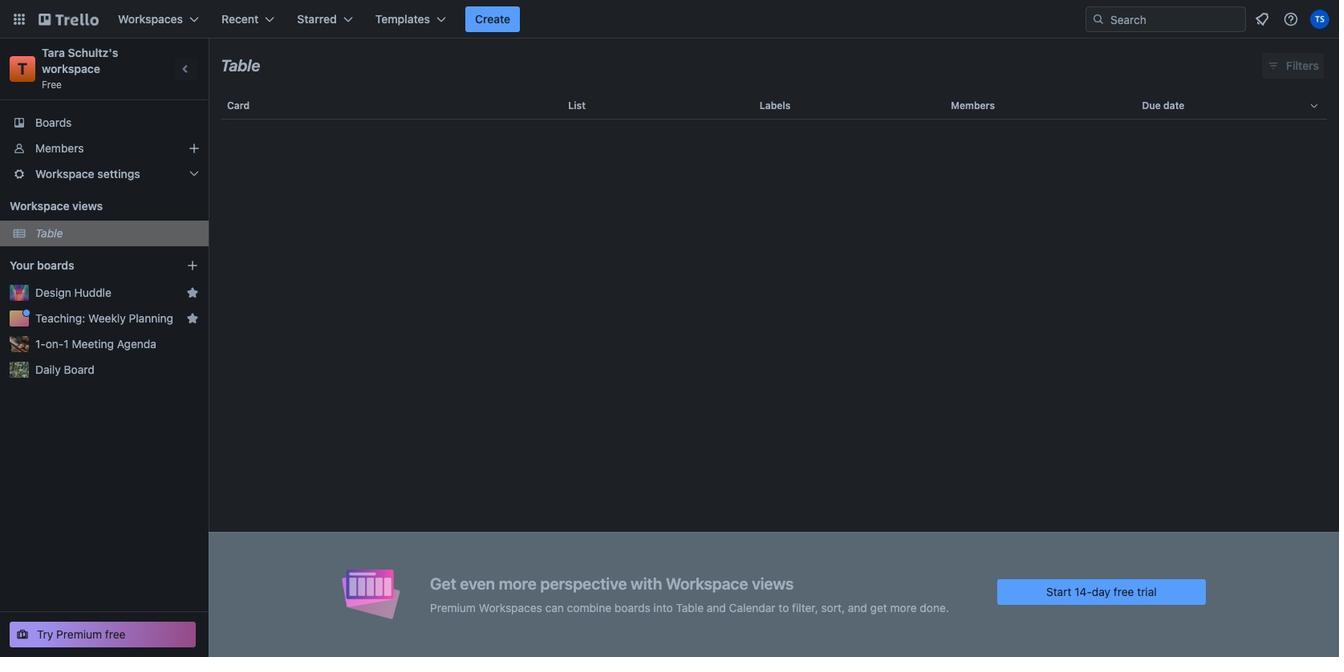 Task type: describe. For each thing, give the bounding box(es) containing it.
card
[[227, 100, 250, 112]]

list
[[569, 100, 586, 112]]

workspace inside the get even more perspective with workspace views premium workspaces can combine boards into table and calendar to filter, sort, and get more done.
[[666, 574, 749, 593]]

0 horizontal spatial members
[[35, 141, 84, 155]]

templates button
[[366, 6, 456, 32]]

perspective
[[541, 574, 627, 593]]

1 horizontal spatial table
[[221, 56, 260, 75]]

combine
[[567, 601, 612, 615]]

design huddle button
[[35, 285, 180, 301]]

1-on-1 meeting agenda link
[[35, 336, 199, 352]]

premium inside button
[[56, 628, 102, 641]]

workspace
[[42, 62, 100, 75]]

1-on-1 meeting agenda
[[35, 337, 156, 351]]

table inside the table link
[[35, 226, 63, 240]]

daily board
[[35, 363, 95, 377]]

back to home image
[[39, 6, 99, 32]]

labels
[[760, 100, 791, 112]]

boards
[[35, 116, 72, 129]]

tara schultz (taraschultz7) image
[[1311, 10, 1330, 29]]

boards inside 'element'
[[37, 259, 74, 272]]

starred button
[[288, 6, 363, 32]]

done.
[[920, 601, 950, 615]]

on-
[[46, 337, 64, 351]]

meeting
[[72, 337, 114, 351]]

1-
[[35, 337, 46, 351]]

try premium free button
[[10, 622, 196, 648]]

teaching:
[[35, 312, 85, 325]]

settings
[[97, 167, 140, 181]]

open information menu image
[[1284, 11, 1300, 27]]

starred
[[297, 12, 337, 26]]

1
[[64, 337, 69, 351]]

start 14-day free trial link
[[998, 579, 1207, 605]]

daily
[[35, 363, 61, 377]]

starred icon image for design huddle
[[186, 287, 199, 299]]

planning
[[129, 312, 173, 325]]

your
[[10, 259, 34, 272]]

primary element
[[0, 0, 1340, 39]]

design huddle
[[35, 286, 112, 299]]

teaching: weekly planning button
[[35, 311, 180, 327]]

weekly
[[88, 312, 126, 325]]

labels button
[[754, 87, 945, 125]]

start 14-day free trial
[[1047, 585, 1157, 599]]

workspaces button
[[108, 6, 209, 32]]

Search field
[[1106, 7, 1246, 31]]

table inside the get even more perspective with workspace views premium workspaces can combine boards into table and calendar to filter, sort, and get more done.
[[676, 601, 704, 615]]

free
[[42, 79, 62, 91]]

views inside the get even more perspective with workspace views premium workspaces can combine boards into table and calendar to filter, sort, and get more done.
[[752, 574, 794, 593]]

table link
[[35, 226, 199, 242]]

filters button
[[1263, 53, 1325, 79]]

trial
[[1138, 585, 1157, 599]]

members button
[[945, 87, 1137, 125]]

daily board link
[[35, 362, 199, 378]]

calendar
[[730, 601, 776, 615]]

design
[[35, 286, 71, 299]]

workspace settings button
[[0, 161, 209, 187]]

filters
[[1287, 59, 1320, 72]]

due date button
[[1137, 87, 1328, 125]]

create
[[475, 12, 511, 26]]

agenda
[[117, 337, 156, 351]]

Table text field
[[221, 51, 260, 81]]



Task type: locate. For each thing, give the bounding box(es) containing it.
0 horizontal spatial views
[[72, 199, 103, 213]]

boards link
[[0, 110, 209, 136]]

get
[[871, 601, 888, 615]]

premium right try
[[56, 628, 102, 641]]

workspace for workspace settings
[[35, 167, 94, 181]]

0 horizontal spatial more
[[499, 574, 537, 593]]

1 horizontal spatial premium
[[430, 601, 476, 615]]

members inside button
[[952, 100, 996, 112]]

0 vertical spatial boards
[[37, 259, 74, 272]]

t
[[17, 59, 27, 78]]

0 horizontal spatial workspaces
[[118, 12, 183, 26]]

workspaces inside dropdown button
[[118, 12, 183, 26]]

tara schultz's workspace link
[[42, 46, 121, 75]]

0 horizontal spatial premium
[[56, 628, 102, 641]]

1 vertical spatial workspaces
[[479, 601, 543, 615]]

1 horizontal spatial boards
[[615, 601, 651, 615]]

0 horizontal spatial free
[[105, 628, 126, 641]]

even
[[460, 574, 495, 593]]

row
[[221, 87, 1328, 125]]

and left calendar
[[707, 601, 726, 615]]

0 vertical spatial workspace
[[35, 167, 94, 181]]

1 vertical spatial views
[[752, 574, 794, 593]]

premium inside the get even more perspective with workspace views premium workspaces can combine boards into table and calendar to filter, sort, and get more done.
[[430, 601, 476, 615]]

14-
[[1075, 585, 1093, 599]]

0 vertical spatial free
[[1114, 585, 1135, 599]]

table
[[221, 56, 260, 75], [35, 226, 63, 240], [676, 601, 704, 615]]

date
[[1164, 100, 1185, 112]]

1 vertical spatial free
[[105, 628, 126, 641]]

more right the even
[[499, 574, 537, 593]]

get
[[430, 574, 457, 593]]

templates
[[375, 12, 430, 26]]

2 and from the left
[[848, 601, 868, 615]]

premium
[[430, 601, 476, 615], [56, 628, 102, 641]]

2 horizontal spatial table
[[676, 601, 704, 615]]

workspace settings
[[35, 167, 140, 181]]

premium down get
[[430, 601, 476, 615]]

0 horizontal spatial boards
[[37, 259, 74, 272]]

2 vertical spatial table
[[676, 601, 704, 615]]

recent
[[222, 12, 259, 26]]

more
[[499, 574, 537, 593], [891, 601, 917, 615]]

start
[[1047, 585, 1072, 599]]

free right day
[[1114, 585, 1135, 599]]

tara schultz's workspace free
[[42, 46, 121, 91]]

sort,
[[822, 601, 845, 615]]

tara
[[42, 46, 65, 59]]

get even more perspective with workspace views premium workspaces can combine boards into table and calendar to filter, sort, and get more done.
[[430, 574, 950, 615]]

try
[[37, 628, 53, 641]]

views up to
[[752, 574, 794, 593]]

workspaces up 'workspace navigation collapse icon'
[[118, 12, 183, 26]]

recent button
[[212, 6, 284, 32]]

list button
[[562, 87, 754, 125]]

search image
[[1093, 13, 1106, 26]]

workspace navigation collapse icon image
[[175, 58, 198, 80]]

to
[[779, 601, 789, 615]]

1 vertical spatial starred icon image
[[186, 312, 199, 325]]

table containing card
[[209, 87, 1340, 658]]

1 horizontal spatial and
[[848, 601, 868, 615]]

members
[[952, 100, 996, 112], [35, 141, 84, 155]]

1 horizontal spatial more
[[891, 601, 917, 615]]

1 vertical spatial premium
[[56, 628, 102, 641]]

schultz's
[[68, 46, 118, 59]]

0 vertical spatial views
[[72, 199, 103, 213]]

starred icon image down add board 'icon'
[[186, 287, 199, 299]]

starred icon image right planning
[[186, 312, 199, 325]]

1 horizontal spatial free
[[1114, 585, 1135, 599]]

1 vertical spatial more
[[891, 601, 917, 615]]

workspace
[[35, 167, 94, 181], [10, 199, 69, 213], [666, 574, 749, 593]]

workspace inside popup button
[[35, 167, 94, 181]]

2 starred icon image from the top
[[186, 312, 199, 325]]

your boards with 4 items element
[[10, 256, 162, 275]]

boards up design
[[37, 259, 74, 272]]

table
[[209, 87, 1340, 658]]

1 vertical spatial table
[[35, 226, 63, 240]]

teaching: weekly planning
[[35, 312, 173, 325]]

0 vertical spatial premium
[[430, 601, 476, 615]]

board
[[64, 363, 95, 377]]

add board image
[[186, 259, 199, 272]]

1 and from the left
[[707, 601, 726, 615]]

free
[[1114, 585, 1135, 599], [105, 628, 126, 641]]

1 starred icon image from the top
[[186, 287, 199, 299]]

0 horizontal spatial and
[[707, 601, 726, 615]]

0 vertical spatial starred icon image
[[186, 287, 199, 299]]

table up card
[[221, 56, 260, 75]]

table down 'workspace views'
[[35, 226, 63, 240]]

workspace down workspace settings at the top of the page
[[10, 199, 69, 213]]

your boards
[[10, 259, 74, 272]]

card button
[[221, 87, 562, 125]]

1 vertical spatial members
[[35, 141, 84, 155]]

due date
[[1143, 100, 1185, 112]]

0 vertical spatial workspaces
[[118, 12, 183, 26]]

try premium free
[[37, 628, 126, 641]]

day
[[1093, 585, 1111, 599]]

0 notifications image
[[1253, 10, 1273, 29]]

workspace up into
[[666, 574, 749, 593]]

boards inside the get even more perspective with workspace views premium workspaces can combine boards into table and calendar to filter, sort, and get more done.
[[615, 601, 651, 615]]

views
[[72, 199, 103, 213], [752, 574, 794, 593]]

filter,
[[793, 601, 819, 615]]

free right try
[[105, 628, 126, 641]]

2 vertical spatial workspace
[[666, 574, 749, 593]]

starred icon image
[[186, 287, 199, 299], [186, 312, 199, 325]]

views down workspace settings at the top of the page
[[72, 199, 103, 213]]

into
[[654, 601, 673, 615]]

0 vertical spatial members
[[952, 100, 996, 112]]

workspace up 'workspace views'
[[35, 167, 94, 181]]

workspace for workspace views
[[10, 199, 69, 213]]

1 vertical spatial workspace
[[10, 199, 69, 213]]

can
[[546, 601, 564, 615]]

table right into
[[676, 601, 704, 615]]

members link
[[0, 136, 209, 161]]

due
[[1143, 100, 1162, 112]]

t link
[[10, 56, 35, 82]]

starred icon image for teaching: weekly planning
[[186, 312, 199, 325]]

boards
[[37, 259, 74, 272], [615, 601, 651, 615]]

workspaces
[[118, 12, 183, 26], [479, 601, 543, 615]]

workspaces inside the get even more perspective with workspace views premium workspaces can combine boards into table and calendar to filter, sort, and get more done.
[[479, 601, 543, 615]]

create button
[[466, 6, 520, 32]]

boards down with
[[615, 601, 651, 615]]

free inside button
[[105, 628, 126, 641]]

workspaces down the even
[[479, 601, 543, 615]]

workspace views
[[10, 199, 103, 213]]

more right get
[[891, 601, 917, 615]]

0 vertical spatial table
[[221, 56, 260, 75]]

with
[[631, 574, 663, 593]]

1 horizontal spatial views
[[752, 574, 794, 593]]

0 vertical spatial more
[[499, 574, 537, 593]]

and left get
[[848, 601, 868, 615]]

1 vertical spatial boards
[[615, 601, 651, 615]]

row containing card
[[221, 87, 1328, 125]]

0 horizontal spatial table
[[35, 226, 63, 240]]

1 horizontal spatial members
[[952, 100, 996, 112]]

and
[[707, 601, 726, 615], [848, 601, 868, 615]]

huddle
[[74, 286, 112, 299]]

1 horizontal spatial workspaces
[[479, 601, 543, 615]]



Task type: vqa. For each thing, say whether or not it's contained in the screenshot.
Customize views ICON
no



